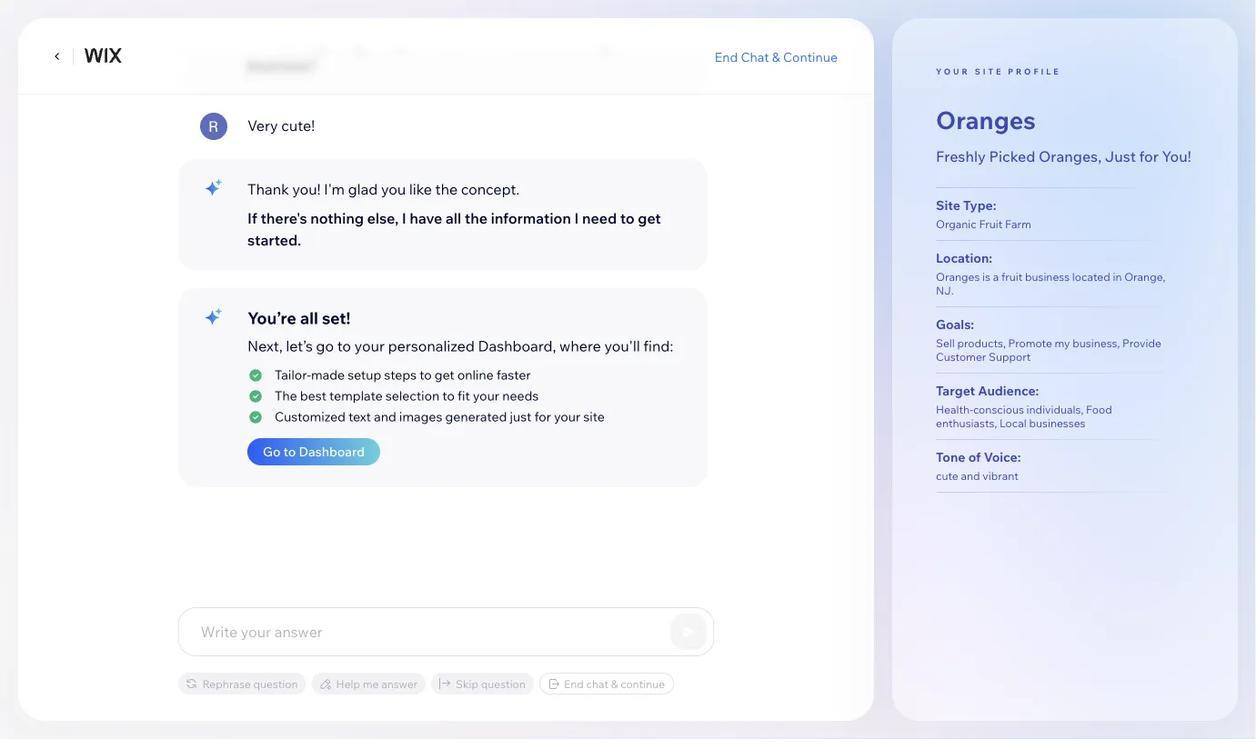 Task type: locate. For each thing, give the bounding box(es) containing it.
the down concept.
[[464, 209, 487, 227]]

0 horizontal spatial i
[[402, 209, 406, 227]]

oranges
[[936, 105, 1036, 135], [936, 270, 980, 284]]

cute
[[936, 470, 959, 483]]

&
[[772, 48, 780, 64], [611, 677, 618, 691]]

and down of at the bottom
[[961, 470, 980, 483]]

else,
[[367, 209, 398, 227]]

2 i from the left
[[574, 209, 579, 227]]

business
[[1025, 270, 1070, 284]]

you right glad
[[381, 180, 406, 198]]

glad
[[348, 180, 377, 198]]

1 horizontal spatial for
[[1140, 147, 1159, 165]]

1 vertical spatial and
[[961, 470, 980, 483]]

0 vertical spatial you
[[398, 35, 423, 53]]

like inside is there anything else you would like to share about your business?
[[472, 35, 496, 53]]

1 vertical spatial you
[[381, 180, 406, 198]]

for left "you!"
[[1140, 147, 1159, 165]]

target audience: health-conscious individuals, food enthusiasts, local businesses
[[936, 383, 1112, 431]]

continue
[[783, 48, 838, 64]]

1 vertical spatial oranges
[[936, 270, 980, 284]]

you're
[[247, 308, 296, 328]]

you're all set! next, let's go to your personalized dashboard, where you'll find:
[[247, 308, 673, 355]]

all inside if there's nothing else, i have all the information i need to get started.
[[445, 209, 461, 227]]

for
[[1140, 147, 1159, 165], [534, 409, 551, 425]]

your right about
[[602, 35, 633, 53]]

business,
[[1073, 337, 1120, 350]]

you!
[[292, 180, 320, 198]]

go
[[262, 444, 280, 460]]

get right need
[[638, 209, 661, 227]]

1 vertical spatial like
[[409, 180, 432, 198]]

like up have
[[409, 180, 432, 198]]

dashboard
[[298, 444, 364, 460]]

where
[[559, 337, 601, 355]]

get left online
[[434, 367, 454, 383]]

0 vertical spatial and
[[374, 409, 396, 425]]

0 vertical spatial the
[[435, 180, 457, 198]]

faster
[[496, 367, 531, 383]]

rephrase
[[202, 677, 251, 691]]

organic
[[936, 218, 977, 231]]

fruit
[[979, 218, 1003, 231]]

provide
[[1123, 337, 1162, 350]]

like right would
[[472, 35, 496, 53]]

1 horizontal spatial i
[[574, 209, 579, 227]]

like
[[472, 35, 496, 53], [409, 180, 432, 198]]

your inside is there anything else you would like to share about your business?
[[602, 35, 633, 53]]

is
[[247, 35, 259, 53]]

and inside tone of voice: cute and vibrant
[[961, 470, 980, 483]]

1 vertical spatial get
[[434, 367, 454, 383]]

0 horizontal spatial the
[[435, 180, 457, 198]]

support
[[989, 350, 1031, 364]]

i right else,
[[402, 209, 406, 227]]

cute!
[[281, 116, 314, 135]]

chat
[[741, 48, 769, 64]]

you for glad
[[381, 180, 406, 198]]

dashboard,
[[478, 337, 556, 355]]

tailor-
[[274, 367, 311, 383]]

just
[[1105, 147, 1136, 165]]

1 horizontal spatial like
[[472, 35, 496, 53]]

businesses
[[1029, 417, 1086, 431]]

your right fit
[[473, 388, 499, 404]]

0 horizontal spatial like
[[409, 180, 432, 198]]

end
[[715, 48, 738, 64], [564, 677, 584, 691]]

1 vertical spatial all
[[300, 308, 318, 328]]

1 vertical spatial the
[[464, 209, 487, 227]]

sell
[[936, 337, 955, 350]]

1 vertical spatial end
[[564, 677, 584, 691]]

you right else
[[398, 35, 423, 53]]

customer
[[936, 350, 987, 364]]

let's
[[286, 337, 312, 355]]

the up have
[[435, 180, 457, 198]]

0 horizontal spatial end
[[564, 677, 584, 691]]

end inside button
[[715, 48, 738, 64]]

ruby image
[[200, 113, 227, 140]]

share
[[517, 35, 555, 53]]

farm
[[1005, 218, 1032, 231]]

0 horizontal spatial all
[[300, 308, 318, 328]]

1 horizontal spatial the
[[464, 209, 487, 227]]

information
[[490, 209, 571, 227]]

i left need
[[574, 209, 579, 227]]

very cute!
[[247, 116, 314, 135]]

question
[[253, 677, 298, 691], [481, 677, 526, 691]]

online
[[457, 367, 493, 383]]

very
[[247, 116, 278, 135]]

generated
[[445, 409, 507, 425]]

1 horizontal spatial &
[[772, 48, 780, 64]]

go to dashboard button
[[247, 439, 380, 466]]

nj.
[[936, 284, 954, 298]]

1 question from the left
[[253, 677, 298, 691]]

1 horizontal spatial question
[[481, 677, 526, 691]]

question right the rephrase
[[253, 677, 298, 691]]

Write your answer text field
[[179, 609, 714, 656]]

and right text
[[374, 409, 396, 425]]

help me answer
[[336, 677, 418, 691]]

all left set!
[[300, 308, 318, 328]]

customized text and images generated just for your site
[[274, 409, 604, 425]]

your up setup
[[354, 337, 384, 355]]

business?
[[247, 56, 316, 75]]

1 horizontal spatial end
[[715, 48, 738, 64]]

oranges up freshly
[[936, 105, 1036, 135]]

the
[[435, 180, 457, 198], [464, 209, 487, 227]]

& inside button
[[772, 48, 780, 64]]

you'll
[[604, 337, 640, 355]]

oranges inside 'location: oranges is a fruit business located in orange, nj.'
[[936, 270, 980, 284]]

1 horizontal spatial and
[[961, 470, 980, 483]]

0 vertical spatial &
[[772, 48, 780, 64]]

i'm
[[324, 180, 344, 198]]

fruit
[[1002, 270, 1023, 284]]

the
[[274, 388, 297, 404]]

0 vertical spatial end
[[715, 48, 738, 64]]

to inside 'you're all set! next, let's go to your personalized dashboard, where you'll find:'
[[337, 337, 351, 355]]

question for skip question
[[481, 677, 526, 691]]

2 question from the left
[[481, 677, 526, 691]]

question right 'skip'
[[481, 677, 526, 691]]

1 vertical spatial &
[[611, 677, 618, 691]]

0 vertical spatial get
[[638, 209, 661, 227]]

all
[[445, 209, 461, 227], [300, 308, 318, 328]]

0 vertical spatial like
[[472, 35, 496, 53]]

your
[[936, 66, 971, 76]]

0 vertical spatial oranges
[[936, 105, 1036, 135]]

freshly
[[936, 147, 986, 165]]

you!
[[1162, 147, 1192, 165]]

0 vertical spatial all
[[445, 209, 461, 227]]

0 horizontal spatial &
[[611, 677, 618, 691]]

1 horizontal spatial get
[[638, 209, 661, 227]]

and
[[374, 409, 396, 425], [961, 470, 980, 483]]

you for else
[[398, 35, 423, 53]]

help
[[336, 677, 360, 691]]

concept.
[[461, 180, 519, 198]]

goals: sell products, promote my business, provide customer support
[[936, 317, 1162, 364]]

your
[[602, 35, 633, 53], [354, 337, 384, 355], [473, 388, 499, 404], [554, 409, 580, 425]]

you
[[398, 35, 423, 53], [381, 180, 406, 198]]

orange,
[[1125, 270, 1166, 284]]

you inside is there anything else you would like to share about your business?
[[398, 35, 423, 53]]

for right just
[[534, 409, 551, 425]]

oranges,
[[1039, 147, 1102, 165]]

0 horizontal spatial question
[[253, 677, 298, 691]]

voice:
[[984, 450, 1021, 466]]

is
[[983, 270, 991, 284]]

oranges down location:
[[936, 270, 980, 284]]

2 oranges from the top
[[936, 270, 980, 284]]

picked
[[989, 147, 1036, 165]]

food
[[1086, 403, 1112, 417]]

1 horizontal spatial all
[[445, 209, 461, 227]]

about
[[558, 35, 599, 53]]

& for continue
[[611, 677, 618, 691]]

best
[[300, 388, 326, 404]]

0 horizontal spatial and
[[374, 409, 396, 425]]

all right have
[[445, 209, 461, 227]]

end chat & continue
[[715, 48, 838, 64]]

0 horizontal spatial for
[[534, 409, 551, 425]]



Task type: vqa. For each thing, say whether or not it's contained in the screenshot.
Sell
yes



Task type: describe. For each thing, give the bounding box(es) containing it.
site
[[583, 409, 604, 425]]

go
[[316, 337, 334, 355]]

selection
[[385, 388, 439, 404]]

tone
[[936, 450, 966, 466]]

products,
[[958, 337, 1006, 350]]

skip question
[[456, 677, 526, 691]]

health-
[[936, 403, 973, 417]]

there
[[262, 35, 299, 53]]

of
[[969, 450, 981, 466]]

personalized
[[388, 337, 474, 355]]

your site profile
[[936, 66, 1062, 76]]

located
[[1073, 270, 1111, 284]]

made
[[311, 367, 344, 383]]

continue
[[621, 677, 665, 691]]

type:
[[964, 198, 997, 214]]

site type: organic fruit farm
[[936, 198, 1032, 231]]

images
[[399, 409, 442, 425]]

anything
[[302, 35, 363, 53]]

1 i from the left
[[402, 209, 406, 227]]

freshly picked oranges, just for you!
[[936, 147, 1192, 165]]

location:
[[936, 250, 993, 266]]

target
[[936, 383, 975, 399]]

in
[[1113, 270, 1122, 284]]

find:
[[643, 337, 673, 355]]

your inside 'you're all set! next, let's go to your personalized dashboard, where you'll find:'
[[354, 337, 384, 355]]

audience:
[[978, 383, 1039, 399]]

thank you! i'm glad you like the concept.
[[247, 180, 519, 198]]

thank
[[247, 180, 289, 198]]

question for rephrase question
[[253, 677, 298, 691]]

the inside if there's nothing else, i have all the information i need to get started.
[[464, 209, 487, 227]]

promote
[[1009, 337, 1052, 350]]

answer
[[381, 677, 418, 691]]

end chat & continue
[[564, 677, 665, 691]]

end for end chat & continue
[[564, 677, 584, 691]]

0 vertical spatial for
[[1140, 147, 1159, 165]]

individuals,
[[1027, 403, 1084, 417]]

would
[[426, 35, 468, 53]]

skip
[[456, 677, 479, 691]]

rephrase question
[[202, 677, 298, 691]]

template
[[329, 388, 382, 404]]

site
[[936, 198, 961, 214]]

goals:
[[936, 317, 975, 333]]

& for continue
[[772, 48, 780, 64]]

to inside is there anything else you would like to share about your business?
[[499, 35, 513, 53]]

to inside button
[[283, 444, 296, 460]]

just
[[510, 409, 531, 425]]

text
[[348, 409, 371, 425]]

customized
[[274, 409, 345, 425]]

all inside 'you're all set! next, let's go to your personalized dashboard, where you'll find:'
[[300, 308, 318, 328]]

steps
[[384, 367, 416, 383]]

started.
[[247, 231, 301, 249]]

enthusiasts,
[[936, 417, 997, 431]]

conscious
[[973, 403, 1024, 417]]

your left 'site'
[[554, 409, 580, 425]]

nothing
[[310, 209, 363, 227]]

0 horizontal spatial get
[[434, 367, 454, 383]]

if there's nothing else, i have all the information i need to get started.
[[247, 209, 661, 249]]

tailor-made setup steps to get online faster
[[274, 367, 531, 383]]

end for end chat & continue
[[715, 48, 738, 64]]

location: oranges is a fruit business located in orange, nj.
[[936, 250, 1166, 298]]

a
[[993, 270, 999, 284]]

else
[[366, 35, 394, 53]]

profile
[[1008, 66, 1062, 76]]

set!
[[322, 308, 350, 328]]

chat
[[586, 677, 609, 691]]

my
[[1055, 337, 1070, 350]]

to inside if there's nothing else, i have all the information i need to get started.
[[620, 209, 634, 227]]

go to dashboard
[[262, 444, 364, 460]]

fit
[[457, 388, 470, 404]]

me
[[363, 677, 379, 691]]

1 vertical spatial for
[[534, 409, 551, 425]]

have
[[409, 209, 442, 227]]

1 oranges from the top
[[936, 105, 1036, 135]]

end chat & continue button
[[715, 48, 838, 65]]

get inside if there's nothing else, i have all the information i need to get started.
[[638, 209, 661, 227]]

local
[[1000, 417, 1027, 431]]

tone of voice: cute and vibrant
[[936, 450, 1021, 483]]

the best template selection to fit your needs
[[274, 388, 538, 404]]



